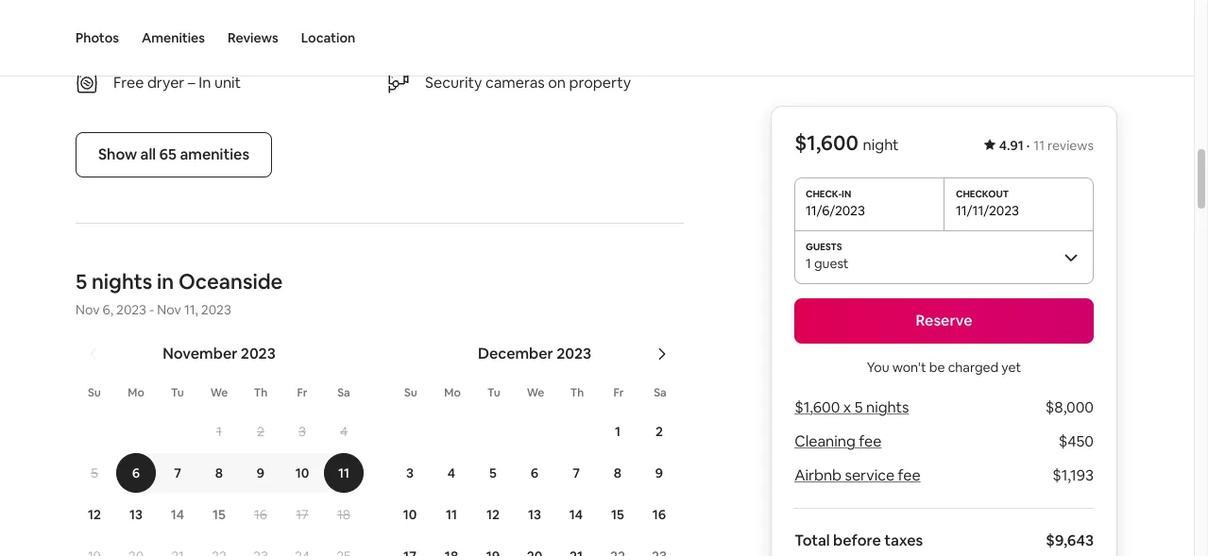 Task type: vqa. For each thing, say whether or not it's contained in the screenshot.
rightmost the 'th'
yes



Task type: locate. For each thing, give the bounding box(es) containing it.
2 7 from the left
[[573, 465, 580, 482]]

1 1 button from the left
[[198, 412, 240, 452]]

0 vertical spatial fee
[[859, 432, 882, 452]]

1 horizontal spatial 5 button
[[472, 454, 514, 493]]

10 button right 18 button
[[389, 495, 431, 535]]

2 su from the left
[[405, 386, 418, 401]]

1 button for november 2023
[[198, 412, 240, 452]]

nov right -
[[157, 301, 181, 318]]

1 $1,600 from the top
[[795, 129, 859, 156]]

2 button for november 2023
[[240, 412, 282, 452]]

nights right x
[[866, 398, 909, 418]]

0 horizontal spatial 14
[[171, 506, 184, 523]]

hulu,
[[184, 37, 219, 57]]

tu down november
[[171, 386, 184, 401]]

2 $1,600 from the top
[[795, 398, 840, 418]]

unit
[[214, 73, 241, 93]]

17 button
[[282, 495, 323, 535]]

0 vertical spatial nights
[[92, 268, 152, 295]]

0 horizontal spatial 2
[[257, 423, 265, 440]]

airbnb service fee button
[[795, 466, 921, 486]]

0 vertical spatial 11
[[1034, 137, 1045, 154]]

nov left 6,
[[76, 301, 100, 318]]

1 horizontal spatial 16 button
[[639, 495, 680, 535]]

0 horizontal spatial we
[[210, 386, 228, 401]]

60"
[[113, 0, 137, 19]]

th
[[254, 386, 268, 401], [570, 386, 584, 401]]

7 button
[[157, 454, 198, 493], [556, 454, 597, 493]]

0 horizontal spatial 16
[[254, 506, 267, 523]]

0 horizontal spatial fr
[[297, 386, 308, 401]]

7
[[174, 465, 181, 482], [573, 465, 580, 482]]

1 for december 2023
[[615, 423, 621, 440]]

5 button
[[74, 454, 115, 493], [472, 454, 514, 493]]

1 7 from the left
[[174, 465, 181, 482]]

2 15 from the left
[[611, 506, 624, 523]]

1 13 button from the left
[[115, 495, 157, 535]]

0 horizontal spatial 9 button
[[240, 454, 282, 493]]

1 horizontal spatial 12
[[487, 506, 500, 523]]

5
[[76, 268, 87, 295], [855, 398, 863, 418], [91, 465, 98, 482], [490, 465, 497, 482]]

1 6 from the left
[[132, 465, 140, 482]]

tu down december
[[488, 386, 501, 401]]

1 horizontal spatial 12 button
[[472, 495, 514, 535]]

10
[[295, 465, 309, 482], [403, 506, 417, 523]]

su
[[88, 386, 101, 401], [405, 386, 418, 401]]

1 15 button from the left
[[198, 495, 240, 535]]

13 button
[[115, 495, 157, 535], [514, 495, 556, 535]]

2
[[257, 423, 265, 440], [656, 423, 663, 440]]

photos
[[76, 29, 119, 46]]

location button
[[301, 0, 355, 76]]

1 horizontal spatial 1 button
[[597, 412, 639, 452]]

1 horizontal spatial 10 button
[[389, 495, 431, 535]]

you
[[867, 359, 890, 376]]

3 for the bottommost 3 button
[[406, 465, 414, 482]]

nights
[[92, 268, 152, 295], [866, 398, 909, 418]]

0 vertical spatial 3
[[299, 423, 306, 440]]

0 horizontal spatial 7 button
[[157, 454, 198, 493]]

2 6 from the left
[[531, 465, 539, 482]]

2 12 from the left
[[487, 506, 500, 523]]

9 button
[[240, 454, 282, 493], [639, 454, 680, 493]]

0 horizontal spatial 2 button
[[240, 412, 282, 452]]

2023 right december
[[557, 344, 592, 364]]

on
[[548, 73, 566, 93]]

1 horizontal spatial 4 button
[[431, 454, 472, 493]]

0 horizontal spatial 5 button
[[74, 454, 115, 493]]

0 vertical spatial 11 button
[[323, 454, 365, 493]]

1 horizontal spatial 6 button
[[514, 454, 556, 493]]

1 2 button from the left
[[240, 412, 282, 452]]

1 horizontal spatial 14 button
[[556, 495, 597, 535]]

10 button
[[282, 454, 323, 493], [389, 495, 431, 535]]

total
[[795, 531, 830, 551]]

we down december 2023
[[527, 386, 545, 401]]

1 12 from the left
[[88, 506, 101, 523]]

amenities button
[[142, 0, 205, 76]]

1 horizontal spatial su
[[405, 386, 418, 401]]

0 horizontal spatial nov
[[76, 301, 100, 318]]

2 8 button from the left
[[597, 454, 639, 493]]

mo
[[128, 386, 144, 401], [444, 386, 461, 401]]

1 vertical spatial 3
[[406, 465, 414, 482]]

1 button for december 2023
[[597, 412, 639, 452]]

reviews
[[228, 29, 279, 46]]

3 button
[[282, 412, 323, 452], [389, 454, 431, 493]]

0 horizontal spatial 10
[[295, 465, 309, 482]]

2 horizontal spatial 1
[[806, 255, 811, 272]]

3 for left 3 button
[[299, 423, 306, 440]]

1 vertical spatial $1,600
[[795, 398, 840, 418]]

16 button
[[240, 495, 282, 535], [639, 495, 680, 535]]

1 16 button from the left
[[240, 495, 282, 535]]

1 horizontal spatial 16
[[653, 506, 666, 523]]

1 horizontal spatial 8
[[614, 465, 622, 482]]

0 horizontal spatial 8
[[215, 465, 223, 482]]

1 12 button from the left
[[74, 495, 115, 535]]

0 horizontal spatial 16 button
[[240, 495, 282, 535]]

·
[[1027, 137, 1030, 154]]

8 button
[[198, 454, 240, 493], [597, 454, 639, 493]]

1 su from the left
[[88, 386, 101, 401]]

2 button for december 2023
[[639, 412, 680, 452]]

2023 left -
[[116, 301, 146, 318]]

1 horizontal spatial mo
[[444, 386, 461, 401]]

1 horizontal spatial 14
[[570, 506, 583, 523]]

1 horizontal spatial 2 button
[[639, 412, 680, 452]]

$1,600 night
[[795, 129, 899, 156]]

november
[[163, 344, 238, 364]]

1 horizontal spatial 15 button
[[597, 495, 639, 535]]

x
[[844, 398, 851, 418]]

0 horizontal spatial su
[[88, 386, 101, 401]]

$1,600 left night
[[795, 129, 859, 156]]

6 for second 6 button from left
[[531, 465, 539, 482]]

charged
[[948, 359, 999, 376]]

2 7 button from the left
[[556, 454, 597, 493]]

0 horizontal spatial tu
[[171, 386, 184, 401]]

1 horizontal spatial 13 button
[[514, 495, 556, 535]]

8
[[215, 465, 223, 482], [614, 465, 622, 482]]

1 horizontal spatial 10
[[403, 506, 417, 523]]

tv,
[[205, 18, 228, 38]]

0 horizontal spatial 6
[[132, 465, 140, 482]]

reviews
[[1048, 137, 1094, 154]]

11 for bottommost 11 button
[[446, 506, 457, 523]]

2 horizontal spatial 11
[[1034, 137, 1045, 154]]

1 horizontal spatial 3 button
[[389, 454, 431, 493]]

we down "november 2023"
[[210, 386, 228, 401]]

1 horizontal spatial 9 button
[[639, 454, 680, 493]]

$1,600 left x
[[795, 398, 840, 418]]

0 horizontal spatial 4
[[340, 423, 348, 440]]

2 14 from the left
[[570, 506, 583, 523]]

0 horizontal spatial 12
[[88, 506, 101, 523]]

location
[[301, 29, 355, 46]]

1 horizontal spatial 1
[[615, 423, 621, 440]]

3
[[299, 423, 306, 440], [406, 465, 414, 482]]

0 horizontal spatial sa
[[338, 386, 350, 401]]

1 vertical spatial 3 button
[[389, 454, 431, 493]]

sa
[[338, 386, 350, 401], [654, 386, 667, 401]]

1 horizontal spatial th
[[570, 386, 584, 401]]

nov
[[76, 301, 100, 318], [157, 301, 181, 318]]

6 button
[[115, 454, 157, 493], [514, 454, 556, 493]]

$450
[[1059, 432, 1094, 452]]

0 vertical spatial 10 button
[[282, 454, 323, 493]]

fee up 'service'
[[859, 432, 882, 452]]

0 horizontal spatial 13
[[129, 506, 143, 523]]

0 horizontal spatial mo
[[128, 386, 144, 401]]

10 up 17 at the left of the page
[[295, 465, 309, 482]]

1 horizontal spatial nov
[[157, 301, 181, 318]]

show all 65 amenities button
[[76, 132, 272, 178]]

2 12 button from the left
[[472, 495, 514, 535]]

0 horizontal spatial 3
[[299, 423, 306, 440]]

december
[[478, 344, 554, 364]]

1 horizontal spatial 13
[[528, 506, 541, 523]]

1 horizontal spatial 15
[[611, 506, 624, 523]]

1 horizontal spatial we
[[527, 386, 545, 401]]

1 inside dropdown button
[[806, 255, 811, 272]]

2 nov from the left
[[157, 301, 181, 318]]

max,
[[149, 37, 181, 57]]

tu
[[171, 386, 184, 401], [488, 386, 501, 401]]

0 horizontal spatial 14 button
[[157, 495, 198, 535]]

1 horizontal spatial sa
[[654, 386, 667, 401]]

nights inside 5 nights in oceanside nov 6, 2023 - nov 11, 2023
[[92, 268, 152, 295]]

0 vertical spatial 4
[[340, 423, 348, 440]]

14
[[171, 506, 184, 523], [570, 506, 583, 523]]

15 button
[[198, 495, 240, 535], [597, 495, 639, 535]]

5 nights in oceanside nov 6, 2023 - nov 11, 2023
[[76, 268, 283, 318]]

1 horizontal spatial 9
[[656, 465, 663, 482]]

0 vertical spatial 3 button
[[282, 412, 323, 452]]

security
[[425, 73, 482, 93]]

1 vertical spatial 4
[[448, 465, 456, 482]]

0 horizontal spatial 15 button
[[198, 495, 240, 535]]

0 horizontal spatial 1 button
[[198, 412, 240, 452]]

fee
[[859, 432, 882, 452], [898, 466, 921, 486]]

1 horizontal spatial 6
[[531, 465, 539, 482]]

6
[[132, 465, 140, 482], [531, 465, 539, 482]]

1 horizontal spatial 7 button
[[556, 454, 597, 493]]

2023 right november
[[241, 344, 276, 364]]

th down december 2023
[[570, 386, 584, 401]]

0 horizontal spatial th
[[254, 386, 268, 401]]

1 vertical spatial nights
[[866, 398, 909, 418]]

0 horizontal spatial 13 button
[[115, 495, 157, 535]]

security cameras on property
[[425, 73, 631, 93]]

0 horizontal spatial 15
[[213, 506, 226, 523]]

1 vertical spatial 4 button
[[431, 454, 472, 493]]

fee right 'service'
[[898, 466, 921, 486]]

cleaning fee
[[795, 432, 882, 452]]

1 horizontal spatial 11
[[446, 506, 457, 523]]

1 button
[[198, 412, 240, 452], [597, 412, 639, 452]]

1 2 from the left
[[257, 423, 265, 440]]

1 vertical spatial 10
[[403, 506, 417, 523]]

0 horizontal spatial 11 button
[[323, 454, 365, 493]]

2 1 button from the left
[[597, 412, 639, 452]]

9
[[257, 465, 265, 482], [656, 465, 663, 482]]

2 2 from the left
[[656, 423, 663, 440]]

4
[[340, 423, 348, 440], [448, 465, 456, 482]]

1 sa from the left
[[338, 386, 350, 401]]

0 vertical spatial 10
[[295, 465, 309, 482]]

1 tu from the left
[[171, 386, 184, 401]]

0 horizontal spatial 6 button
[[115, 454, 157, 493]]

2023 right the "11,"
[[201, 301, 231, 318]]

1 horizontal spatial fr
[[614, 386, 624, 401]]

$1,600 for $1,600 night
[[795, 129, 859, 156]]

1 horizontal spatial 11 button
[[431, 495, 472, 535]]

$1,600
[[795, 129, 859, 156], [795, 398, 840, 418]]

1 vertical spatial 11
[[338, 465, 350, 482]]

2 16 from the left
[[653, 506, 666, 523]]

free dryer – in unit
[[113, 73, 241, 93]]

nights up 6,
[[92, 268, 152, 295]]

1 horizontal spatial 7
[[573, 465, 580, 482]]

th down "november 2023"
[[254, 386, 268, 401]]

1 horizontal spatial 2
[[656, 423, 663, 440]]

10 right 18 button
[[403, 506, 417, 523]]

0 horizontal spatial 8 button
[[198, 454, 240, 493]]

1 guest
[[806, 255, 849, 272]]

1 horizontal spatial tu
[[488, 386, 501, 401]]

0 vertical spatial 4 button
[[323, 412, 365, 452]]

fr
[[297, 386, 308, 401], [614, 386, 624, 401]]

14 button
[[157, 495, 198, 535], [556, 495, 597, 535]]

1 horizontal spatial 3
[[406, 465, 414, 482]]

2 sa from the left
[[654, 386, 667, 401]]

2 13 from the left
[[528, 506, 541, 523]]

15
[[213, 506, 226, 523], [611, 506, 624, 523]]

service
[[845, 466, 895, 486]]

2 2 button from the left
[[639, 412, 680, 452]]

60" hdtv with amazon prime video, apple tv, disney+, hbo max, hulu, netflix
[[113, 0, 319, 57]]

1 13 from the left
[[129, 506, 143, 523]]

1 horizontal spatial 8 button
[[597, 454, 639, 493]]

1 horizontal spatial 4
[[448, 465, 456, 482]]

12
[[88, 506, 101, 523], [487, 506, 500, 523]]

0 horizontal spatial 1
[[216, 423, 222, 440]]

1 horizontal spatial nights
[[866, 398, 909, 418]]

1 15 from the left
[[213, 506, 226, 523]]

hbo
[[113, 37, 145, 57]]

0 horizontal spatial fee
[[859, 432, 882, 452]]

10 button up 17 button in the bottom left of the page
[[282, 454, 323, 493]]

0 horizontal spatial 10 button
[[282, 454, 323, 493]]

airbnb
[[795, 466, 842, 486]]

1 vertical spatial fee
[[898, 466, 921, 486]]

show
[[98, 145, 137, 164]]

2023
[[116, 301, 146, 318], [201, 301, 231, 318], [241, 344, 276, 364], [557, 344, 592, 364]]



Task type: describe. For each thing, give the bounding box(es) containing it.
18 button
[[323, 495, 365, 535]]

property
[[569, 73, 631, 93]]

2 6 button from the left
[[514, 454, 556, 493]]

night
[[863, 135, 899, 155]]

reserve
[[916, 311, 973, 331]]

amenities
[[180, 145, 250, 164]]

1 nov from the left
[[76, 301, 100, 318]]

1 9 button from the left
[[240, 454, 282, 493]]

11,
[[184, 301, 198, 318]]

total before taxes
[[795, 531, 923, 551]]

you won't be charged yet
[[867, 359, 1022, 376]]

airbnb service fee
[[795, 466, 921, 486]]

2 tu from the left
[[488, 386, 501, 401]]

1 for november 2023
[[216, 423, 222, 440]]

november 2023
[[163, 344, 276, 364]]

2 16 button from the left
[[639, 495, 680, 535]]

amenities
[[142, 29, 205, 46]]

2 13 button from the left
[[514, 495, 556, 535]]

1 9 from the left
[[257, 465, 265, 482]]

13 for first the 13 button from left
[[129, 506, 143, 523]]

won't
[[893, 359, 927, 376]]

cleaning fee button
[[795, 432, 882, 452]]

1 14 button from the left
[[157, 495, 198, 535]]

2 th from the left
[[570, 386, 584, 401]]

calendar application
[[53, 324, 1209, 557]]

cameras
[[486, 73, 545, 93]]

13 for first the 13 button from right
[[528, 506, 541, 523]]

free
[[113, 73, 144, 93]]

$1,193
[[1053, 466, 1094, 486]]

–
[[188, 73, 195, 93]]

0 horizontal spatial 4 button
[[323, 412, 365, 452]]

reserve button
[[795, 299, 1094, 344]]

taxes
[[884, 531, 923, 551]]

2 for november 2023
[[257, 423, 265, 440]]

show all 65 amenities
[[98, 145, 250, 164]]

$1,600 x 5 nights
[[795, 398, 909, 418]]

guest
[[814, 255, 849, 272]]

5 inside 5 nights in oceanside nov 6, 2023 - nov 11, 2023
[[76, 268, 87, 295]]

65
[[159, 145, 177, 164]]

0 horizontal spatial 3 button
[[282, 412, 323, 452]]

all
[[140, 145, 156, 164]]

4.91 · 11 reviews
[[999, 137, 1094, 154]]

4 for the left the 4 button
[[340, 423, 348, 440]]

hdtv
[[140, 0, 181, 19]]

10 for the 10 button to the bottom
[[403, 506, 417, 523]]

2 8 from the left
[[614, 465, 622, 482]]

amazon
[[218, 0, 276, 19]]

yet
[[1002, 359, 1022, 376]]

18
[[337, 506, 351, 523]]

netflix
[[222, 37, 268, 57]]

$1,600 for $1,600 x 5 nights
[[795, 398, 840, 418]]

2 9 button from the left
[[639, 454, 680, 493]]

11/6/2023
[[806, 202, 865, 219]]

2 9 from the left
[[656, 465, 663, 482]]

1 mo from the left
[[128, 386, 144, 401]]

10 for topmost the 10 button
[[295, 465, 309, 482]]

$1,600 x 5 nights button
[[795, 398, 909, 418]]

6,
[[103, 301, 113, 318]]

$9,643
[[1046, 531, 1094, 551]]

with
[[185, 0, 215, 19]]

in
[[157, 268, 174, 295]]

oceanside
[[179, 268, 283, 295]]

1 fr from the left
[[297, 386, 308, 401]]

6 for 2nd 6 button from the right
[[132, 465, 140, 482]]

7 for second 7 button
[[573, 465, 580, 482]]

1 guest button
[[795, 231, 1094, 283]]

1 we from the left
[[210, 386, 228, 401]]

be
[[930, 359, 945, 376]]

2 15 button from the left
[[597, 495, 639, 535]]

dryer
[[147, 73, 185, 93]]

-
[[149, 301, 154, 318]]

1 6 button from the left
[[115, 454, 157, 493]]

2 we from the left
[[527, 386, 545, 401]]

in
[[199, 73, 211, 93]]

december 2023
[[478, 344, 592, 364]]

2 14 button from the left
[[556, 495, 597, 535]]

11 for leftmost 11 button
[[338, 465, 350, 482]]

2 mo from the left
[[444, 386, 461, 401]]

reviews button
[[228, 0, 279, 76]]

1 7 button from the left
[[157, 454, 198, 493]]

2 5 button from the left
[[472, 454, 514, 493]]

1 5 button from the left
[[74, 454, 115, 493]]

2 fr from the left
[[614, 386, 624, 401]]

video,
[[113, 18, 157, 38]]

2 for december 2023
[[656, 423, 663, 440]]

1 16 from the left
[[254, 506, 267, 523]]

17
[[296, 506, 309, 523]]

disney+,
[[231, 18, 290, 38]]

photos button
[[76, 0, 119, 76]]

cleaning
[[795, 432, 856, 452]]

7 for 1st 7 button from left
[[174, 465, 181, 482]]

prime
[[279, 0, 319, 19]]

$8,000
[[1046, 398, 1094, 418]]

1 8 button from the left
[[198, 454, 240, 493]]

apple
[[161, 18, 202, 38]]

1 vertical spatial 10 button
[[389, 495, 431, 535]]

1 vertical spatial 11 button
[[431, 495, 472, 535]]

1 th from the left
[[254, 386, 268, 401]]

1 8 from the left
[[215, 465, 223, 482]]

1 horizontal spatial fee
[[898, 466, 921, 486]]

4 for right the 4 button
[[448, 465, 456, 482]]

11/11/2023
[[956, 202, 1019, 219]]

1 14 from the left
[[171, 506, 184, 523]]

before
[[833, 531, 881, 551]]

4.91
[[999, 137, 1024, 154]]



